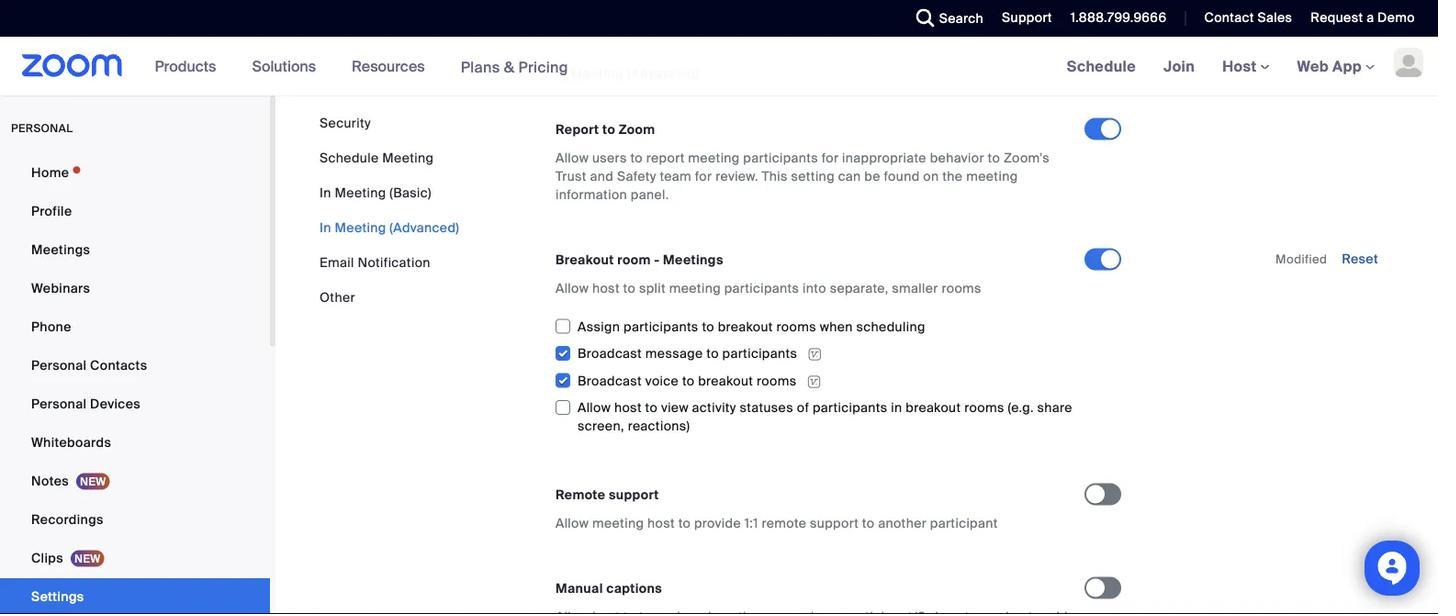 Task type: describe. For each thing, give the bounding box(es) containing it.
setting
[[792, 168, 835, 185]]

remote
[[762, 516, 807, 533]]

breakout
[[556, 252, 614, 269]]

remote support
[[556, 487, 659, 504]]

personal devices link
[[0, 386, 270, 423]]

schedule link
[[1054, 37, 1150, 96]]

plans & pricing
[[461, 57, 569, 76]]

meeting down remote support
[[593, 516, 644, 533]]

rooms inside application
[[757, 373, 797, 390]]

the
[[943, 168, 963, 185]]

0 vertical spatial for
[[822, 150, 839, 167]]

schedule for schedule
[[1067, 57, 1137, 76]]

join
[[1164, 57, 1196, 76]]

webinars link
[[0, 270, 270, 307]]

1.888.799.9666 button up schedule link
[[1071, 9, 1167, 26]]

allow meeting host to provide 1:1 remote support to another participant
[[556, 516, 999, 533]]

rooms right smaller
[[942, 281, 982, 298]]

be
[[865, 168, 881, 185]]

banner containing products
[[0, 37, 1439, 97]]

message
[[646, 346, 703, 363]]

in
[[892, 400, 903, 417]]

to inside allow host to view activity statuses of participants in breakout rooms (e.g. share screen, reactions)
[[646, 400, 658, 417]]

safety
[[617, 168, 657, 185]]

app
[[1333, 57, 1363, 76]]

to up safety
[[631, 150, 643, 167]]

phone link
[[0, 309, 270, 345]]

participants inside broadcast message to participants application
[[723, 346, 798, 363]]

contact sales
[[1205, 9, 1293, 26]]

1 horizontal spatial (advanced)
[[628, 66, 700, 83]]

reactions)
[[628, 418, 690, 435]]

personal for personal contacts
[[31, 357, 87, 374]]

to left another
[[863, 516, 875, 533]]

separate,
[[830, 281, 889, 298]]

product information navigation
[[141, 37, 582, 97]]

security
[[320, 114, 371, 131]]

home link
[[0, 154, 270, 191]]

webinars
[[31, 280, 90, 297]]

room
[[618, 252, 651, 269]]

search
[[940, 10, 984, 27]]

meeting up review.
[[689, 150, 740, 167]]

1 horizontal spatial in meeting (advanced)
[[556, 66, 700, 83]]

participants inside allow users to report meeting participants for inappropriate behavior to zoom's trust and safety team for review. this setting can be found on the meeting information panel.
[[744, 150, 819, 167]]

email notification
[[320, 254, 431, 271]]

voice
[[646, 373, 679, 390]]

1 horizontal spatial support
[[810, 516, 859, 533]]

&
[[504, 57, 515, 76]]

in meeting (advanced) link
[[320, 219, 460, 236]]

support
[[1002, 9, 1053, 26]]

personal contacts
[[31, 357, 147, 374]]

panel.
[[631, 187, 669, 204]]

web app
[[1298, 57, 1363, 76]]

to left zoom's
[[988, 150, 1001, 167]]

email notification link
[[320, 254, 431, 271]]

assign participants to breakout rooms when scheduling
[[578, 319, 926, 336]]

to left provide
[[679, 516, 691, 533]]

personal for personal devices
[[31, 396, 87, 413]]

meetings inside personal menu menu
[[31, 241, 90, 258]]

breakout for participants
[[718, 319, 773, 336]]

trust
[[556, 168, 587, 185]]

products
[[155, 57, 216, 76]]

request a demo
[[1311, 9, 1416, 26]]

whiteboards
[[31, 434, 111, 451]]

join link
[[1150, 37, 1209, 96]]

host
[[1223, 57, 1261, 76]]

web app button
[[1298, 57, 1375, 76]]

email
[[320, 254, 354, 271]]

allow for allow host to split meeting participants into separate, smaller rooms
[[556, 281, 589, 298]]

host button
[[1223, 57, 1270, 76]]

another
[[879, 516, 927, 533]]

smaller
[[892, 281, 939, 298]]

statuses
[[740, 400, 794, 417]]

meeting right the split
[[670, 281, 721, 298]]

clips link
[[0, 540, 270, 577]]

allow host to view activity statuses of participants in breakout rooms (e.g. share screen, reactions)
[[578, 400, 1073, 435]]

information
[[556, 187, 628, 204]]

in meeting (basic) link
[[320, 184, 432, 201]]

profile link
[[0, 193, 270, 230]]

report
[[556, 122, 599, 139]]

to up broadcast message to participants
[[702, 319, 715, 336]]

captions
[[607, 581, 663, 598]]

notes link
[[0, 463, 270, 500]]

support version for broadcast voice to breakout rooms image
[[802, 374, 827, 391]]

meeting right pricing
[[571, 66, 624, 83]]

scheduling
[[857, 319, 926, 336]]

demo
[[1378, 9, 1416, 26]]

broadcast message to participants application
[[555, 340, 1085, 367]]

split
[[639, 281, 666, 298]]

meeting down zoom's
[[967, 168, 1018, 185]]

in for 'in meeting (advanced)' "link"
[[320, 219, 331, 236]]

settings link
[[0, 579, 270, 615]]

meetings link
[[0, 232, 270, 268]]

team
[[660, 168, 692, 185]]

and
[[590, 168, 614, 185]]

menu bar containing security
[[320, 114, 460, 307]]

solutions button
[[252, 37, 324, 96]]

0 horizontal spatial for
[[695, 168, 712, 185]]

share
[[1038, 400, 1073, 417]]

this
[[762, 168, 788, 185]]

when
[[820, 319, 853, 336]]

meetings inside the in meeting (advanced) element
[[664, 252, 724, 269]]

in meeting (advanced) element
[[545, 60, 1390, 615]]

0 horizontal spatial in meeting (advanced)
[[320, 219, 460, 236]]

web
[[1298, 57, 1330, 76]]

participants up message
[[624, 319, 699, 336]]

(e.g.
[[1008, 400, 1034, 417]]

remote
[[556, 487, 606, 504]]

request
[[1311, 9, 1364, 26]]

report
[[647, 150, 685, 167]]

notification
[[358, 254, 431, 271]]



Task type: locate. For each thing, give the bounding box(es) containing it.
group
[[555, 313, 1085, 440]]

request a demo link
[[1298, 0, 1439, 37], [1311, 9, 1416, 26]]

1 vertical spatial for
[[695, 168, 712, 185]]

schedule down security
[[320, 149, 379, 166]]

0 horizontal spatial schedule
[[320, 149, 379, 166]]

breakout room - meetings
[[556, 252, 724, 269]]

in meeting (advanced) up notification at the top
[[320, 219, 460, 236]]

breakout for voice
[[698, 373, 754, 390]]

(advanced) inside menu bar
[[390, 219, 460, 236]]

0 horizontal spatial support
[[609, 487, 659, 504]]

personal down "phone"
[[31, 357, 87, 374]]

meetings right "-"
[[664, 252, 724, 269]]

on
[[924, 168, 940, 185]]

participants down broadcast voice to breakout rooms application at bottom
[[813, 400, 888, 417]]

profile picture image
[[1395, 48, 1424, 77]]

participants inside allow host to view activity statuses of participants in breakout rooms (e.g. share screen, reactions)
[[813, 400, 888, 417]]

host
[[593, 281, 620, 298], [615, 400, 642, 417], [648, 516, 675, 533]]

meeting for in meeting (basic) link
[[335, 184, 386, 201]]

0 horizontal spatial (advanced)
[[390, 219, 460, 236]]

zoom's
[[1004, 150, 1050, 167]]

manual captions
[[556, 581, 663, 598]]

0 vertical spatial breakout
[[718, 319, 773, 336]]

0 vertical spatial schedule
[[1067, 57, 1137, 76]]

settings
[[31, 589, 84, 606]]

meeting for schedule meeting link
[[382, 149, 434, 166]]

allow up "trust"
[[556, 150, 589, 167]]

1:1
[[745, 516, 759, 533]]

host left provide
[[648, 516, 675, 533]]

behavior
[[930, 150, 985, 167]]

for up "setting"
[[822, 150, 839, 167]]

0 vertical spatial personal
[[31, 357, 87, 374]]

schedule for schedule meeting
[[320, 149, 379, 166]]

view
[[661, 400, 689, 417]]

0 vertical spatial in
[[556, 66, 568, 83]]

meeting
[[689, 150, 740, 167], [967, 168, 1018, 185], [670, 281, 721, 298], [593, 516, 644, 533]]

in meeting (basic)
[[320, 184, 432, 201]]

other
[[320, 289, 356, 306]]

can
[[839, 168, 862, 185]]

contact
[[1205, 9, 1255, 26]]

search button
[[903, 0, 989, 37]]

to left the split
[[624, 281, 636, 298]]

personal up whiteboards
[[31, 396, 87, 413]]

1 horizontal spatial schedule
[[1067, 57, 1137, 76]]

rooms left (e.g.
[[965, 400, 1005, 417]]

1 vertical spatial support
[[810, 516, 859, 533]]

1 vertical spatial breakout
[[698, 373, 754, 390]]

schedule down 1.888.799.9666
[[1067, 57, 1137, 76]]

group containing assign participants to breakout rooms when scheduling
[[555, 313, 1085, 440]]

-
[[654, 252, 660, 269]]

allow down breakout in the top of the page
[[556, 281, 589, 298]]

screen,
[[578, 418, 625, 435]]

broadcast down assign
[[578, 346, 642, 363]]

host up screen,
[[615, 400, 642, 417]]

participants up assign participants to breakout rooms when scheduling
[[725, 281, 800, 298]]

breakout
[[718, 319, 773, 336], [698, 373, 754, 390], [906, 400, 961, 417]]

0 vertical spatial in meeting (advanced)
[[556, 66, 700, 83]]

personal menu menu
[[0, 154, 270, 615]]

allow users to report meeting participants for inappropriate behavior to zoom's trust and safety team for review. this setting can be found on the meeting information panel.
[[556, 150, 1050, 204]]

pricing
[[519, 57, 569, 76]]

1 vertical spatial host
[[615, 400, 642, 417]]

1 vertical spatial broadcast
[[578, 373, 642, 390]]

allow inside allow users to report meeting participants for inappropriate behavior to zoom's trust and safety team for review. this setting can be found on the meeting information panel.
[[556, 150, 589, 167]]

schedule
[[1067, 57, 1137, 76], [320, 149, 379, 166]]

meeting up (basic)
[[382, 149, 434, 166]]

menu bar
[[320, 114, 460, 307]]

a
[[1367, 9, 1375, 26]]

2 vertical spatial in
[[320, 219, 331, 236]]

allow down remote
[[556, 516, 589, 533]]

0 vertical spatial broadcast
[[578, 346, 642, 363]]

contacts
[[90, 357, 147, 374]]

broadcast for broadcast message to participants
[[578, 346, 642, 363]]

recordings link
[[0, 502, 270, 538]]

resources
[[352, 57, 425, 76]]

allow for allow meeting host to provide 1:1 remote support to another participant
[[556, 516, 589, 533]]

host inside allow host to view activity statuses of participants in breakout rooms (e.g. share screen, reactions)
[[615, 400, 642, 417]]

breakout right in
[[906, 400, 961, 417]]

schedule inside menu bar
[[320, 149, 379, 166]]

1.888.799.9666 button
[[1057, 0, 1172, 37], [1071, 9, 1167, 26]]

banner
[[0, 37, 1439, 97]]

whiteboards link
[[0, 424, 270, 461]]

(advanced) down (basic)
[[390, 219, 460, 236]]

reset
[[1343, 251, 1379, 268]]

breakout inside allow host to view activity statuses of participants in breakout rooms (e.g. share screen, reactions)
[[906, 400, 961, 417]]

to up broadcast voice to breakout rooms on the bottom of the page
[[707, 346, 719, 363]]

1 broadcast from the top
[[578, 346, 642, 363]]

profile
[[31, 203, 72, 220]]

1 vertical spatial personal
[[31, 396, 87, 413]]

in right & on the left top of the page
[[556, 66, 568, 83]]

in meeting (advanced) up zoom
[[556, 66, 700, 83]]

report to zoom
[[556, 122, 656, 139]]

allow inside allow host to view activity statuses of participants in breakout rooms (e.g. share screen, reactions)
[[578, 400, 611, 417]]

meeting up email notification link
[[335, 219, 386, 236]]

1.888.799.9666 button up "join"
[[1057, 0, 1172, 37]]

for right team
[[695, 168, 712, 185]]

allow for allow users to report meeting participants for inappropriate behavior to zoom's trust and safety team for review. this setting can be found on the meeting information panel.
[[556, 150, 589, 167]]

devices
[[90, 396, 141, 413]]

zoom logo image
[[22, 54, 123, 77]]

schedule meeting link
[[320, 149, 434, 166]]

host down breakout in the top of the page
[[593, 281, 620, 298]]

group inside the in meeting (advanced) element
[[555, 313, 1085, 440]]

1 vertical spatial (advanced)
[[390, 219, 460, 236]]

meeting
[[571, 66, 624, 83], [382, 149, 434, 166], [335, 184, 386, 201], [335, 219, 386, 236]]

personal
[[11, 121, 73, 136]]

in for in meeting (basic) link
[[320, 184, 331, 201]]

(advanced)
[[628, 66, 700, 83], [390, 219, 460, 236]]

breakout inside application
[[698, 373, 754, 390]]

allow up screen,
[[578, 400, 611, 417]]

in down "schedule meeting"
[[320, 184, 331, 201]]

meetings up webinars
[[31, 241, 90, 258]]

to up reactions)
[[646, 400, 658, 417]]

2 personal from the top
[[31, 396, 87, 413]]

review.
[[716, 168, 759, 185]]

rooms inside allow host to view activity statuses of participants in breakout rooms (e.g. share screen, reactions)
[[965, 400, 1005, 417]]

notes
[[31, 473, 69, 490]]

activity
[[692, 400, 737, 417]]

support link
[[989, 0, 1057, 37], [1002, 9, 1053, 26]]

plans
[[461, 57, 500, 76]]

products button
[[155, 37, 225, 96]]

2 vertical spatial breakout
[[906, 400, 961, 417]]

meetings
[[31, 241, 90, 258], [664, 252, 724, 269]]

resources button
[[352, 37, 433, 96]]

personal
[[31, 357, 87, 374], [31, 396, 87, 413]]

rooms
[[942, 281, 982, 298], [777, 319, 817, 336], [757, 373, 797, 390], [965, 400, 1005, 417]]

sales
[[1258, 9, 1293, 26]]

participant
[[931, 516, 999, 533]]

reset button
[[1343, 251, 1379, 268]]

users
[[593, 150, 627, 167]]

to left zoom
[[603, 122, 616, 139]]

security link
[[320, 114, 371, 131]]

0 horizontal spatial meetings
[[31, 241, 90, 258]]

0 vertical spatial (advanced)
[[628, 66, 700, 83]]

support version for broadcast message to participants image
[[802, 347, 828, 363]]

allow for allow host to view activity statuses of participants in breakout rooms (e.g. share screen, reactions)
[[578, 400, 611, 417]]

broadcast message to participants
[[578, 346, 798, 363]]

broadcast voice to breakout rooms application
[[555, 367, 1085, 395]]

host for split
[[593, 281, 620, 298]]

rooms up support version for broadcast message to participants image
[[777, 319, 817, 336]]

(advanced) up zoom
[[628, 66, 700, 83]]

breakout up activity
[[698, 373, 754, 390]]

assign
[[578, 319, 620, 336]]

broadcast up screen,
[[578, 373, 642, 390]]

schedule inside meetings navigation
[[1067, 57, 1137, 76]]

in up email
[[320, 219, 331, 236]]

solutions
[[252, 57, 316, 76]]

1 personal from the top
[[31, 357, 87, 374]]

schedule meeting
[[320, 149, 434, 166]]

meetings navigation
[[1054, 37, 1439, 97]]

1 vertical spatial in meeting (advanced)
[[320, 219, 460, 236]]

to right "voice"
[[683, 373, 695, 390]]

broadcast voice to breakout rooms
[[578, 373, 797, 390]]

2 broadcast from the top
[[578, 373, 642, 390]]

personal contacts link
[[0, 347, 270, 384]]

0 vertical spatial support
[[609, 487, 659, 504]]

participants up the this
[[744, 150, 819, 167]]

provide
[[695, 516, 741, 533]]

meeting for 'in meeting (advanced)' "link"
[[335, 219, 386, 236]]

1 horizontal spatial meetings
[[664, 252, 724, 269]]

1.888.799.9666
[[1071, 9, 1167, 26]]

breakout down "allow host to split meeting participants into separate, smaller rooms"
[[718, 319, 773, 336]]

meeting down "schedule meeting"
[[335, 184, 386, 201]]

(basic)
[[390, 184, 432, 201]]

support
[[609, 487, 659, 504], [810, 516, 859, 533]]

personal devices
[[31, 396, 141, 413]]

0 vertical spatial host
[[593, 281, 620, 298]]

host for view
[[615, 400, 642, 417]]

broadcast for broadcast voice to breakout rooms
[[578, 373, 642, 390]]

inappropriate
[[843, 150, 927, 167]]

2 vertical spatial host
[[648, 516, 675, 533]]

1 horizontal spatial for
[[822, 150, 839, 167]]

of
[[797, 400, 810, 417]]

clips
[[31, 550, 63, 567]]

in
[[556, 66, 568, 83], [320, 184, 331, 201], [320, 219, 331, 236]]

manual
[[556, 581, 603, 598]]

1 vertical spatial in
[[320, 184, 331, 201]]

for
[[822, 150, 839, 167], [695, 168, 712, 185]]

in meeting (advanced)
[[556, 66, 700, 83], [320, 219, 460, 236]]

participants down assign participants to breakout rooms when scheduling
[[723, 346, 798, 363]]

rooms up statuses
[[757, 373, 797, 390]]

participants
[[744, 150, 819, 167], [725, 281, 800, 298], [624, 319, 699, 336], [723, 346, 798, 363], [813, 400, 888, 417]]

1 vertical spatial schedule
[[320, 149, 379, 166]]



Task type: vqa. For each thing, say whether or not it's contained in the screenshot.
Company/Organization Name text box
no



